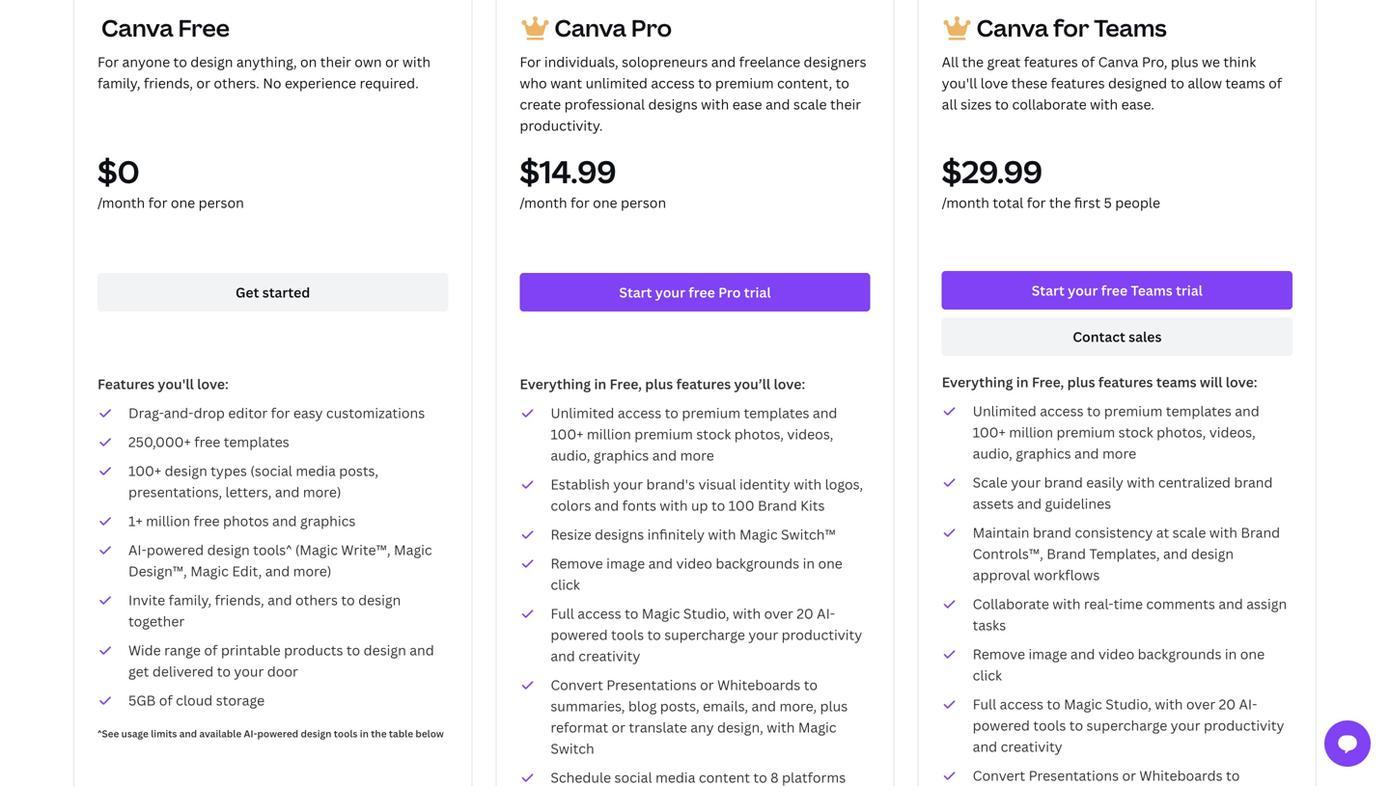 Task type: describe. For each thing, give the bounding box(es) containing it.
free, for brand's
[[610, 375, 642, 393]]

with inside convert presentations or whiteboards to summaries, blog posts, emails, and more, plus reformat or translate any design, with magic switch
[[767, 719, 795, 737]]

canva for canva free for anyone to design anything, on their own or with family, friends, or others. no experience required.
[[101, 12, 173, 43]]

one inside $14.99 /month for one person
[[593, 194, 617, 212]]

trial for start your free pro trial
[[744, 283, 771, 302]]

magic right write™, on the left bottom
[[394, 541, 432, 560]]

0 vertical spatial teams
[[1094, 12, 1167, 43]]

stock for easily
[[1119, 423, 1154, 442]]

unlimited for scale
[[973, 402, 1037, 420]]

customizations
[[326, 404, 425, 422]]

scale
[[973, 474, 1008, 492]]

1+
[[128, 512, 143, 531]]

easy
[[293, 404, 323, 422]]

access down everything in free, plus features teams will love:
[[1040, 402, 1084, 420]]

cloud
[[176, 692, 213, 710]]

$0 /month for one person
[[98, 151, 244, 212]]

1 vertical spatial 20
[[1219, 696, 1236, 714]]

total
[[993, 194, 1024, 212]]

0 vertical spatial pro
[[631, 12, 672, 43]]

design inside maintain brand consistency at scale with brand controls™, brand templates, and design approval workflows
[[1191, 545, 1234, 563]]

to inside invite family, friends, and others to design together
[[341, 591, 355, 610]]

canva free for anyone to design anything, on their own or with family, friends, or others. no experience required.
[[98, 12, 431, 92]]

premium inside for individuals, solopreneurs and freelance designers who want unlimited access to premium content, to create professional designs with ease and scale their productivity.
[[715, 74, 774, 92]]

establish
[[551, 476, 610, 494]]

invite
[[128, 591, 165, 610]]

features left you'll
[[676, 375, 731, 393]]

0 vertical spatial studio,
[[684, 605, 730, 623]]

below
[[416, 728, 444, 741]]

0 horizontal spatial click
[[551, 576, 580, 594]]

canva for teams
[[977, 12, 1167, 43]]

0 horizontal spatial remove
[[551, 555, 603, 573]]

posts, inside 100+ design types (social media posts, presentations, letters, and more)
[[339, 462, 379, 480]]

brand right 'centralized' on the bottom
[[1234, 474, 1273, 492]]

designs inside for individuals, solopreneurs and freelance designers who want unlimited access to premium content, to create professional designs with ease and scale their productivity.
[[648, 95, 698, 113]]

switch™
[[781, 526, 836, 544]]

for inside canva free for anyone to design anything, on their own or with family, friends, or others. no experience required.
[[98, 53, 119, 71]]

features up 'collaborate'
[[1051, 74, 1105, 92]]

any
[[691, 719, 714, 737]]

plus left you'll
[[645, 375, 673, 393]]

design inside canva free for anyone to design anything, on their own or with family, friends, or others. no experience required.
[[190, 53, 233, 71]]

emails,
[[703, 698, 748, 716]]

together
[[128, 613, 185, 631]]

printable
[[221, 642, 281, 660]]

of down canva for teams
[[1082, 53, 1095, 71]]

100+ for establish your brand's visual identity with logos, colors and fonts with up to 100 brand kits
[[551, 425, 584, 444]]

consistency
[[1075, 524, 1153, 542]]

scale inside for individuals, solopreneurs and freelance designers who want unlimited access to premium content, to create professional designs with ease and scale their productivity.
[[794, 95, 827, 113]]

access inside for individuals, solopreneurs and freelance designers who want unlimited access to premium content, to create professional designs with ease and scale their productivity.
[[651, 74, 695, 92]]

design down ​​wide range of printable products to design and get delivered to your door
[[301, 728, 332, 741]]

and inside invite family, friends, and others to design together
[[268, 591, 292, 610]]

create
[[520, 95, 561, 113]]

0 horizontal spatial you'll
[[158, 375, 194, 393]]

photos
[[223, 512, 269, 531]]

features down contact sales button
[[1099, 373, 1153, 392]]

canva for canva for teams
[[977, 12, 1049, 43]]

your up 'convert presentations or whiteboards to'
[[1171, 717, 1201, 735]]

contact
[[1073, 328, 1126, 346]]

own
[[355, 53, 382, 71]]

types
[[211, 462, 247, 480]]

get started button
[[98, 273, 448, 312]]

required.
[[360, 74, 419, 92]]

and inside ​​wide range of printable products to design and get delivered to your door
[[410, 642, 434, 660]]

resize designs infinitely with magic switch™
[[551, 526, 836, 544]]

up
[[691, 497, 708, 515]]

magic inside convert presentations or whiteboards to summaries, blog posts, emails, and more, plus reformat or translate any design, with magic switch
[[798, 719, 837, 737]]

real-
[[1084, 595, 1114, 614]]

access down resize
[[578, 605, 621, 623]]

design inside ai-powered design tools^ (magic write™, magic design™, magic edit, and more)
[[207, 541, 250, 560]]

1+ million free photos and graphics
[[128, 512, 356, 531]]

1 horizontal spatial full
[[973, 696, 997, 714]]

and inside convert presentations or whiteboards to summaries, blog posts, emails, and more, plus reformat or translate any design, with magic switch
[[752, 698, 776, 716]]

/month for $14.99
[[520, 194, 567, 212]]

more) inside 100+ design types (social media posts, presentations, letters, and more)
[[303, 483, 341, 502]]

1 horizontal spatial image
[[1029, 645, 1067, 664]]

with inside canva free for anyone to design anything, on their own or with family, friends, or others. no experience required.
[[402, 53, 431, 71]]

table
[[389, 728, 413, 741]]

think
[[1224, 53, 1256, 71]]

0 vertical spatial over
[[764, 605, 793, 623]]

convert for convert presentations or whiteboards to summaries, blog posts, emails, and more, plus reformat or translate any design, with magic switch
[[551, 676, 603, 695]]

1 vertical spatial teams
[[1157, 373, 1197, 392]]

2 vertical spatial the
[[371, 728, 387, 741]]

1 vertical spatial designs
[[595, 526, 644, 544]]

at
[[1156, 524, 1169, 542]]

2 vertical spatial brand
[[1047, 545, 1086, 563]]

professional
[[564, 95, 645, 113]]

1 horizontal spatial creativity
[[1001, 738, 1063, 756]]

visual
[[698, 476, 736, 494]]

0 vertical spatial full access to magic studio, with over 20 ai- powered tools to supercharge your productivity and creativity
[[551, 605, 862, 666]]

everything in free, plus features teams will love:
[[942, 373, 1258, 392]]

controls™,
[[973, 545, 1044, 563]]

guidelines
[[1045, 495, 1111, 513]]

unlimited for establish
[[551, 404, 614, 422]]

0 horizontal spatial productivity
[[782, 626, 862, 644]]

your up contact
[[1068, 281, 1098, 300]]

plus down contact
[[1068, 373, 1095, 392]]

allow
[[1188, 74, 1222, 92]]

people
[[1115, 194, 1161, 212]]

fonts
[[622, 497, 656, 515]]

1 horizontal spatial productivity
[[1204, 717, 1285, 735]]

1 horizontal spatial backgrounds
[[1138, 645, 1222, 664]]

250,000+ free templates
[[128, 433, 289, 451]]

available
[[199, 728, 242, 741]]

to inside canva free for anyone to design anything, on their own or with family, friends, or others. no experience required.
[[173, 53, 187, 71]]

100
[[729, 497, 755, 515]]

0 horizontal spatial image
[[606, 555, 645, 573]]

plus inside "all the great features of canva pro, plus we think you'll love these features designed to allow teams of all sizes to collaborate with ease."
[[1171, 53, 1199, 71]]

100+ inside 100+ design types (social media posts, presentations, letters, and more)
[[128, 462, 161, 480]]

million for establish
[[587, 425, 631, 444]]

brand inside establish your brand's visual identity with logos, colors and fonts with up to 100 brand kits
[[758, 497, 797, 515]]

1 horizontal spatial studio,
[[1106, 696, 1152, 714]]

resize
[[551, 526, 592, 544]]

0 horizontal spatial million
[[146, 512, 190, 531]]

0 horizontal spatial remove image and video backgrounds in one click
[[551, 555, 843, 594]]

photos, for you'll
[[735, 425, 784, 444]]

with down the brand's at the bottom of the page
[[660, 497, 688, 515]]

usage
[[121, 728, 149, 741]]

100+ design types (social media posts, presentations, letters, and more)
[[128, 462, 379, 502]]

for inside $14.99 /month for one person
[[571, 194, 590, 212]]

friends, inside invite family, friends, and others to design together
[[215, 591, 264, 610]]

0 horizontal spatial graphics
[[300, 512, 356, 531]]

get
[[128, 663, 149, 681]]

0 horizontal spatial templates
[[224, 433, 289, 451]]

magic down infinitely
[[642, 605, 680, 623]]

magic up 'convert presentations or whiteboards to'
[[1064, 696, 1102, 714]]

of right 5gb
[[159, 692, 173, 710]]

content,
[[777, 74, 832, 92]]

templates,
[[1090, 545, 1160, 563]]

magic down 100
[[740, 526, 778, 544]]

pro inside button
[[718, 283, 741, 302]]

0 horizontal spatial tools
[[334, 728, 358, 741]]

ease
[[733, 95, 762, 113]]

design inside ​​wide range of printable products to design and get delivered to your door
[[364, 642, 406, 660]]

sizes
[[961, 95, 992, 113]]

1 horizontal spatial tools
[[611, 626, 644, 644]]

teams inside "all the great features of canva pro, plus we think you'll love these features designed to allow teams of all sizes to collaborate with ease."
[[1226, 74, 1265, 92]]

1 horizontal spatial remove image and video backgrounds in one click
[[973, 645, 1265, 685]]

​​wide
[[128, 642, 161, 660]]

(social
[[250, 462, 292, 480]]

you'll inside "all the great features of canva pro, plus we think you'll love these features designed to allow teams of all sizes to collaborate with ease."
[[942, 74, 977, 92]]

your inside scale your brand easily with centralized brand assets and guidelines
[[1011, 474, 1041, 492]]

presentations,
[[128, 483, 222, 502]]

access down everything in free, plus features you'll love:
[[618, 404, 662, 422]]

0 horizontal spatial supercharge
[[664, 626, 745, 644]]

and inside maintain brand consistency at scale with brand controls™, brand templates, and design approval workflows
[[1163, 545, 1188, 563]]

their inside canva free for anyone to design anything, on their own or with family, friends, or others. no experience required.
[[320, 53, 351, 71]]

for individuals, solopreneurs and freelance designers who want unlimited access to premium content, to create professional designs with ease and scale their productivity.
[[520, 53, 867, 135]]

2 horizontal spatial brand
[[1241, 524, 1280, 542]]

0 horizontal spatial love:
[[197, 375, 229, 393]]

your up everything in free, plus features you'll love:
[[655, 283, 686, 302]]

start your free pro trial button
[[520, 273, 871, 312]]

videos, for will
[[1210, 423, 1256, 442]]

who
[[520, 74, 547, 92]]

we
[[1202, 53, 1220, 71]]

graphics for brand's
[[594, 447, 649, 465]]

designers
[[804, 53, 867, 71]]

/month for $0
[[98, 194, 145, 212]]

delivered
[[152, 663, 214, 681]]

with up emails,
[[733, 605, 761, 623]]

​​wide range of printable products to design and get delivered to your door
[[128, 642, 434, 681]]

easily
[[1086, 474, 1124, 492]]

invite family, friends, and others to design together
[[128, 591, 401, 631]]

to inside establish your brand's visual identity with logos, colors and fonts with up to 100 brand kits
[[712, 497, 725, 515]]

infinitely
[[648, 526, 705, 544]]

blog
[[628, 698, 657, 716]]

comments
[[1146, 595, 1215, 614]]

colors
[[551, 497, 591, 515]]

collaborate
[[973, 595, 1049, 614]]

started
[[262, 283, 310, 302]]

for inside for individuals, solopreneurs and freelance designers who want unlimited access to premium content, to create professional designs with ease and scale their productivity.
[[520, 53, 541, 71]]

of inside ​​wide range of printable products to design and get delivered to your door
[[204, 642, 218, 660]]

0 vertical spatial video
[[676, 555, 712, 573]]

freelance
[[739, 53, 801, 71]]

tasks
[[973, 616, 1006, 635]]

switch
[[551, 740, 594, 758]]

$29.99 /month total for the first 5 people
[[942, 151, 1161, 212]]

productivity.
[[520, 116, 603, 135]]

workflows
[[1034, 566, 1100, 585]]



Task type: locate. For each thing, give the bounding box(es) containing it.
unlimited up establish at the bottom left of the page
[[551, 404, 614, 422]]

or
[[385, 53, 399, 71], [196, 74, 210, 92], [700, 676, 714, 695], [612, 719, 626, 737], [1122, 767, 1136, 785]]

1 horizontal spatial videos,
[[1210, 423, 1256, 442]]

scale down content,
[[794, 95, 827, 113]]

and
[[711, 53, 736, 71], [766, 95, 790, 113], [1235, 402, 1260, 420], [813, 404, 837, 422], [1075, 445, 1099, 463], [652, 447, 677, 465], [275, 483, 300, 502], [1017, 495, 1042, 513], [594, 497, 619, 515], [272, 512, 297, 531], [1163, 545, 1188, 563], [648, 555, 673, 573], [265, 562, 290, 581], [268, 591, 292, 610], [1219, 595, 1243, 614], [410, 642, 434, 660], [1071, 645, 1095, 664], [551, 647, 575, 666], [752, 698, 776, 716], [179, 728, 197, 741], [973, 738, 998, 756]]

/month down $14.99
[[520, 194, 567, 212]]

teams left will
[[1157, 373, 1197, 392]]

tools^
[[253, 541, 292, 560]]

templates for love:
[[744, 404, 810, 422]]

1 vertical spatial backgrounds
[[1138, 645, 1222, 664]]

1 vertical spatial pro
[[718, 283, 741, 302]]

100+ up establish at the bottom left of the page
[[551, 425, 584, 444]]

$29.99
[[942, 151, 1043, 193]]

studio,
[[684, 605, 730, 623], [1106, 696, 1152, 714]]

0 vertical spatial remove image and video backgrounds in one click
[[551, 555, 843, 594]]

more up 'easily'
[[1103, 445, 1137, 463]]

2 /month from the left
[[520, 194, 567, 212]]

you'll down all
[[942, 74, 977, 92]]

2 horizontal spatial templates
[[1166, 402, 1232, 420]]

love: right you'll
[[774, 375, 805, 393]]

100+ down 250,000+
[[128, 462, 161, 480]]

logos,
[[825, 476, 863, 494]]

0 horizontal spatial full access to magic studio, with over 20 ai- powered tools to supercharge your productivity and creativity
[[551, 605, 862, 666]]

whiteboards for convert presentations or whiteboards to summaries, blog posts, emails, and more, plus reformat or translate any design, with magic switch
[[717, 676, 801, 695]]

teams
[[1094, 12, 1167, 43], [1131, 281, 1173, 300]]

0 vertical spatial productivity
[[782, 626, 862, 644]]

unlimited access to premium templates and 100+ million premium stock photos, videos, audio, graphics and more for visual
[[551, 404, 837, 465]]

1 /month from the left
[[98, 194, 145, 212]]

canva up "individuals," at the top left of page
[[555, 12, 627, 43]]

1 horizontal spatial templates
[[744, 404, 810, 422]]

$14.99 /month for one person
[[520, 151, 666, 212]]

brand down guidelines
[[1033, 524, 1072, 542]]

design down write™, on the left bottom
[[358, 591, 401, 610]]

ai-powered design tools^ (magic write™, magic design™, magic edit, and more)
[[128, 541, 432, 581]]

0 horizontal spatial pro
[[631, 12, 672, 43]]

more up visual
[[680, 447, 714, 465]]

designed
[[1108, 74, 1167, 92]]

0 horizontal spatial scale
[[794, 95, 827, 113]]

2 horizontal spatial love:
[[1226, 373, 1258, 392]]

person inside "$0 /month for one person"
[[199, 194, 244, 212]]

for inside $29.99 /month total for the first 5 people
[[1027, 194, 1046, 212]]

the inside "all the great features of canva pro, plus we think you'll love these features designed to allow teams of all sizes to collaborate with ease."
[[962, 53, 984, 71]]

convert presentations or whiteboards to
[[973, 767, 1270, 787]]

video down resize designs infinitely with magic switch™
[[676, 555, 712, 573]]

powered
[[147, 541, 204, 560], [551, 626, 608, 644], [973, 717, 1030, 735], [257, 728, 298, 741]]

their inside for individuals, solopreneurs and freelance designers who want unlimited access to premium content, to create professional designs with ease and scale their productivity.
[[830, 95, 861, 113]]

1 vertical spatial posts,
[[660, 698, 700, 716]]

0 horizontal spatial trial
[[744, 283, 771, 302]]

friends, down the edit,
[[215, 591, 264, 610]]

0 horizontal spatial /month
[[98, 194, 145, 212]]

more
[[1103, 445, 1137, 463], [680, 447, 714, 465]]

1 horizontal spatial scale
[[1173, 524, 1206, 542]]

presentations for convert presentations or whiteboards to summaries, blog posts, emails, and more, plus reformat or translate any design, with magic switch
[[607, 676, 697, 695]]

for up who
[[520, 53, 541, 71]]

pro up "solopreneurs"
[[631, 12, 672, 43]]

templates down will
[[1166, 402, 1232, 420]]

open chat image
[[1336, 733, 1359, 756]]

plus right more,
[[820, 698, 848, 716]]

summaries,
[[551, 698, 625, 716]]

assets
[[973, 495, 1014, 513]]

unlimited access to premium templates and 100+ million premium stock photos, videos, audio, graphics and more up 'easily'
[[973, 402, 1260, 463]]

with inside collaborate with real-time comments and assign tasks
[[1053, 595, 1081, 614]]

1 vertical spatial convert
[[973, 767, 1026, 785]]

full access to magic studio, with over 20 ai- powered tools to supercharge your productivity and creativity up emails,
[[551, 605, 862, 666]]

posts, right media
[[339, 462, 379, 480]]

their up the experience at the left top of page
[[320, 53, 351, 71]]

posts, inside convert presentations or whiteboards to summaries, blog posts, emails, and more, plus reformat or translate any design, with magic switch
[[660, 698, 700, 716]]

1 horizontal spatial stock
[[1119, 423, 1154, 442]]

great
[[987, 53, 1021, 71]]

1 vertical spatial remove
[[973, 645, 1025, 664]]

of right allow
[[1269, 74, 1282, 92]]

one inside "$0 /month for one person"
[[171, 194, 195, 212]]

presentations for convert presentations or whiteboards to
[[1029, 767, 1119, 785]]

free for pro
[[689, 283, 715, 302]]

ai- inside ai-powered design tools^ (magic write™, magic design™, magic edit, and more)
[[128, 541, 147, 560]]

100+ for scale your brand easily with centralized brand assets and guidelines
[[973, 423, 1006, 442]]

brand's
[[646, 476, 695, 494]]

1 horizontal spatial brand
[[1047, 545, 1086, 563]]

1 vertical spatial you'll
[[158, 375, 194, 393]]

1 horizontal spatial everything
[[942, 373, 1013, 392]]

0 vertical spatial backgrounds
[[716, 555, 800, 573]]

for inside "$0 /month for one person"
[[148, 194, 167, 212]]

videos, for love:
[[787, 425, 834, 444]]

/month down $29.99
[[942, 194, 990, 212]]

assign
[[1247, 595, 1287, 614]]

0 horizontal spatial for
[[98, 53, 119, 71]]

and inside ai-powered design tools^ (magic write™, magic design™, magic edit, and more)
[[265, 562, 290, 581]]

1 horizontal spatial teams
[[1226, 74, 1265, 92]]

brand inside maintain brand consistency at scale with brand controls™, brand templates, and design approval workflows
[[1033, 524, 1072, 542]]

2 horizontal spatial tools
[[1033, 717, 1066, 735]]

graphics up establish at the bottom left of the page
[[594, 447, 649, 465]]

design inside invite family, friends, and others to design together
[[358, 591, 401, 610]]

your
[[1068, 281, 1098, 300], [655, 283, 686, 302], [1011, 474, 1041, 492], [613, 476, 643, 494], [749, 626, 778, 644], [234, 663, 264, 681], [1171, 717, 1201, 735]]

brand down identity
[[758, 497, 797, 515]]

5
[[1104, 194, 1112, 212]]

the left first
[[1049, 194, 1071, 212]]

image down collaborate
[[1029, 645, 1067, 664]]

whiteboards
[[717, 676, 801, 695], [1140, 767, 1223, 785]]

whiteboards for convert presentations or whiteboards to
[[1140, 767, 1223, 785]]

powered inside ai-powered design tools^ (magic write™, magic design™, magic edit, and more)
[[147, 541, 204, 560]]

convert presentations or whiteboards to summaries, blog posts, emails, and more, plus reformat or translate any design, with magic switch
[[551, 676, 848, 758]]

0 horizontal spatial 20
[[797, 605, 814, 623]]

more for visual
[[680, 447, 714, 465]]

get
[[236, 283, 259, 302]]

with inside scale your brand easily with centralized brand assets and guidelines
[[1127, 474, 1155, 492]]

with down 100
[[708, 526, 736, 544]]

scale your brand easily with centralized brand assets and guidelines
[[973, 474, 1273, 513]]

unlimited access to premium templates and 100+ million premium stock photos, videos, audio, graphics and more up the brand's at the bottom of the page
[[551, 404, 837, 465]]

20
[[797, 605, 814, 623], [1219, 696, 1236, 714]]

0 vertical spatial remove
[[551, 555, 603, 573]]

templates down editor
[[224, 433, 289, 451]]

kits
[[801, 497, 825, 515]]

/month inside "$0 /month for one person"
[[98, 194, 145, 212]]

stock up 'easily'
[[1119, 423, 1154, 442]]

1 person from the left
[[199, 194, 244, 212]]

1 vertical spatial image
[[1029, 645, 1067, 664]]

premium
[[715, 74, 774, 92], [1104, 402, 1163, 420], [682, 404, 741, 422], [1057, 423, 1115, 442], [635, 425, 693, 444]]

design™,
[[128, 562, 187, 581]]

for
[[98, 53, 119, 71], [520, 53, 541, 71]]

presentations inside convert presentations or whiteboards to summaries, blog posts, emails, and more, plus reformat or translate any design, with magic switch
[[607, 676, 697, 695]]

/month for $29.99
[[942, 194, 990, 212]]

unlimited
[[586, 74, 648, 92]]

0 horizontal spatial unlimited
[[551, 404, 614, 422]]

stock for visual
[[696, 425, 731, 444]]

million up establish at the bottom left of the page
[[587, 425, 631, 444]]

1 vertical spatial click
[[973, 667, 1002, 685]]

with up kits
[[794, 476, 822, 494]]

whiteboards inside 'convert presentations or whiteboards to'
[[1140, 767, 1223, 785]]

1 horizontal spatial video
[[1099, 645, 1135, 664]]

free
[[178, 12, 230, 43]]

designs down "solopreneurs"
[[648, 95, 698, 113]]

time
[[1114, 595, 1143, 614]]

image down fonts
[[606, 555, 645, 573]]

0 horizontal spatial creativity
[[579, 647, 640, 666]]

whiteboards inside convert presentations or whiteboards to summaries, blog posts, emails, and more, plus reformat or translate any design, with magic switch
[[717, 676, 801, 695]]

will
[[1200, 373, 1223, 392]]

or inside 'convert presentations or whiteboards to'
[[1122, 767, 1136, 785]]

1 vertical spatial friends,
[[215, 591, 264, 610]]

0 vertical spatial 20
[[797, 605, 814, 623]]

and inside 100+ design types (social media posts, presentations, letters, and more)
[[275, 483, 300, 502]]

canva inside canva free for anyone to design anything, on their own or with family, friends, or others. no experience required.
[[101, 12, 173, 43]]

one
[[171, 194, 195, 212], [593, 194, 617, 212], [818, 555, 843, 573], [1240, 645, 1265, 664]]

0 horizontal spatial whiteboards
[[717, 676, 801, 695]]

approval
[[973, 566, 1031, 585]]

access down tasks
[[1000, 696, 1044, 714]]

posts, up 'translate'
[[660, 698, 700, 716]]

scale inside maintain brand consistency at scale with brand controls™, brand templates, and design approval workflows
[[1173, 524, 1206, 542]]

others.
[[214, 74, 260, 92]]

design up the edit,
[[207, 541, 250, 560]]

0 vertical spatial designs
[[648, 95, 698, 113]]

ai-
[[128, 541, 147, 560], [817, 605, 835, 623], [1239, 696, 1258, 714], [244, 728, 257, 741]]

0 horizontal spatial family,
[[98, 74, 140, 92]]

for left anyone
[[98, 53, 119, 71]]

with down workflows
[[1053, 595, 1081, 614]]

and inside collaborate with real-time comments and assign tasks
[[1219, 595, 1243, 614]]

0 horizontal spatial full
[[551, 605, 574, 623]]

audio, up scale
[[973, 445, 1013, 463]]

your inside establish your brand's visual identity with logos, colors and fonts with up to 100 brand kits
[[613, 476, 643, 494]]

pro up you'll
[[718, 283, 741, 302]]

features
[[1024, 53, 1078, 71], [1051, 74, 1105, 92], [1099, 373, 1153, 392], [676, 375, 731, 393]]

supercharge
[[664, 626, 745, 644], [1087, 717, 1168, 735]]

magic
[[740, 526, 778, 544], [394, 541, 432, 560], [190, 562, 229, 581], [642, 605, 680, 623], [1064, 696, 1102, 714], [798, 719, 837, 737]]

1 horizontal spatial unlimited
[[973, 402, 1037, 420]]

/month down "$0" in the top left of the page
[[98, 194, 145, 212]]

250,000+
[[128, 433, 191, 451]]

tools left table
[[334, 728, 358, 741]]

1 for from the left
[[98, 53, 119, 71]]

0 vertical spatial family,
[[98, 74, 140, 92]]

more) inside ai-powered design tools^ (magic write™, magic design™, magic edit, and more)
[[293, 562, 332, 581]]

full access to magic studio, with over 20 ai- powered tools to supercharge your productivity and creativity up 'convert presentations or whiteboards to'
[[973, 696, 1285, 756]]

free for photos
[[194, 512, 220, 531]]

your up design,
[[749, 626, 778, 644]]

0 vertical spatial scale
[[794, 95, 827, 113]]

family, up together
[[169, 591, 211, 610]]

0 vertical spatial supercharge
[[664, 626, 745, 644]]

backgrounds down switch™
[[716, 555, 800, 573]]

collaborate
[[1012, 95, 1087, 113]]

maintain
[[973, 524, 1030, 542]]

1 vertical spatial over
[[1187, 696, 1216, 714]]

graphics
[[1016, 445, 1071, 463], [594, 447, 649, 465], [300, 512, 356, 531]]

and inside establish your brand's visual identity with logos, colors and fonts with up to 100 brand kits
[[594, 497, 619, 515]]

canva for canva pro
[[555, 12, 627, 43]]

the
[[962, 53, 984, 71], [1049, 194, 1071, 212], [371, 728, 387, 741]]

1 horizontal spatial photos,
[[1157, 423, 1206, 442]]

videos, up logos,
[[787, 425, 834, 444]]

graphics up (magic
[[300, 512, 356, 531]]

unlimited access to premium templates and 100+ million premium stock photos, videos, audio, graphics and more for easily
[[973, 402, 1260, 463]]

unlimited up scale
[[973, 402, 1037, 420]]

2 horizontal spatial the
[[1049, 194, 1071, 212]]

audio, for establish
[[551, 447, 590, 465]]

get started
[[236, 283, 310, 302]]

range
[[164, 642, 201, 660]]

teams inside start your free teams trial button
[[1131, 281, 1173, 300]]

canva up anyone
[[101, 12, 173, 43]]

these
[[1012, 74, 1048, 92]]

convert inside convert presentations or whiteboards to summaries, blog posts, emails, and more, plus reformat or translate any design, with magic switch
[[551, 676, 603, 695]]

click down resize
[[551, 576, 580, 594]]

reformat
[[551, 719, 608, 737]]

0 vertical spatial brand
[[758, 497, 797, 515]]

more for easily
[[1103, 445, 1137, 463]]

everything for everything in free, plus features teams will love:
[[942, 373, 1013, 392]]

unlimited
[[973, 402, 1037, 420], [551, 404, 614, 422]]

teams
[[1226, 74, 1265, 92], [1157, 373, 1197, 392]]

0 horizontal spatial designs
[[595, 526, 644, 544]]

free, for brand
[[1032, 373, 1064, 392]]

million
[[1009, 423, 1053, 442], [587, 425, 631, 444], [146, 512, 190, 531]]

full down resize
[[551, 605, 574, 623]]

1 horizontal spatial trial
[[1176, 281, 1203, 300]]

video down collaborate with real-time comments and assign tasks
[[1099, 645, 1135, 664]]

everything for everything in free, plus features you'll love:
[[520, 375, 591, 393]]

and inside scale your brand easily with centralized brand assets and guidelines
[[1017, 495, 1042, 513]]

on
[[300, 53, 317, 71]]

1 vertical spatial whiteboards
[[1140, 767, 1223, 785]]

with left ease
[[701, 95, 729, 113]]

1 horizontal spatial more
[[1103, 445, 1137, 463]]

love:
[[1226, 373, 1258, 392], [197, 375, 229, 393], [774, 375, 805, 393]]

magic left the edit,
[[190, 562, 229, 581]]

with inside "all the great features of canva pro, plus we think you'll love these features designed to allow teams of all sizes to collaborate with ease."
[[1090, 95, 1118, 113]]

2 horizontal spatial /month
[[942, 194, 990, 212]]

photos, up identity
[[735, 425, 784, 444]]

design,
[[717, 719, 764, 737]]

tools up blog
[[611, 626, 644, 644]]

plus
[[1171, 53, 1199, 71], [1068, 373, 1095, 392], [645, 375, 673, 393], [820, 698, 848, 716]]

1 horizontal spatial full access to magic studio, with over 20 ai- powered tools to supercharge your productivity and creativity
[[973, 696, 1285, 756]]

2 for from the left
[[520, 53, 541, 71]]

trial
[[1176, 281, 1203, 300], [744, 283, 771, 302]]

unlimited access to premium templates and 100+ million premium stock photos, videos, audio, graphics and more
[[973, 402, 1260, 463], [551, 404, 837, 465]]

person inside $14.99 /month for one person
[[621, 194, 666, 212]]

1 horizontal spatial /month
[[520, 194, 567, 212]]

convert inside 'convert presentations or whiteboards to'
[[973, 767, 1026, 785]]

brand
[[1044, 474, 1083, 492], [1234, 474, 1273, 492], [1033, 524, 1072, 542]]

to inside 'convert presentations or whiteboards to'
[[1226, 767, 1240, 785]]

1 vertical spatial brand
[[1241, 524, 1280, 542]]

2 horizontal spatial 100+
[[973, 423, 1006, 442]]

supercharge up emails,
[[664, 626, 745, 644]]

0 horizontal spatial friends,
[[144, 74, 193, 92]]

want
[[550, 74, 582, 92]]

presentations inside 'convert presentations or whiteboards to'
[[1029, 767, 1119, 785]]

canva pro
[[555, 12, 672, 43]]

1 horizontal spatial person
[[621, 194, 666, 212]]

friends, down anyone
[[144, 74, 193, 92]]

more) down media
[[303, 483, 341, 502]]

1 horizontal spatial unlimited access to premium templates and 100+ million premium stock photos, videos, audio, graphics and more
[[973, 402, 1260, 463]]

2 horizontal spatial million
[[1009, 423, 1053, 442]]

the left table
[[371, 728, 387, 741]]

maintain brand consistency at scale with brand controls™, brand templates, and design approval workflows
[[973, 524, 1280, 585]]

1 horizontal spatial presentations
[[1029, 767, 1119, 785]]

family, inside canva free for anyone to design anything, on their own or with family, friends, or others. no experience required.
[[98, 74, 140, 92]]

1 horizontal spatial the
[[962, 53, 984, 71]]

anything,
[[236, 53, 297, 71]]

1 horizontal spatial million
[[587, 425, 631, 444]]

/month inside $29.99 /month total for the first 5 people
[[942, 194, 990, 212]]

brand
[[758, 497, 797, 515], [1241, 524, 1280, 542], [1047, 545, 1086, 563]]

with inside maintain brand consistency at scale with brand controls™, brand templates, and design approval workflows
[[1210, 524, 1238, 542]]

audio, up establish at the bottom left of the page
[[551, 447, 590, 465]]

0 horizontal spatial person
[[199, 194, 244, 212]]

audio,
[[973, 445, 1013, 463], [551, 447, 590, 465]]

design
[[190, 53, 233, 71], [165, 462, 207, 480], [207, 541, 250, 560], [1191, 545, 1234, 563], [358, 591, 401, 610], [364, 642, 406, 660], [301, 728, 332, 741]]

1 horizontal spatial 100+
[[551, 425, 584, 444]]

brand up guidelines
[[1044, 474, 1083, 492]]

/month inside $14.99 /month for one person
[[520, 194, 567, 212]]

0 vertical spatial convert
[[551, 676, 603, 695]]

family, inside invite family, friends, and others to design together
[[169, 591, 211, 610]]

teams up pro,
[[1094, 12, 1167, 43]]

0 vertical spatial teams
[[1226, 74, 1265, 92]]

plus inside convert presentations or whiteboards to summaries, blog posts, emails, and more, plus reformat or translate any design, with magic switch
[[820, 698, 848, 716]]

graphics for brand
[[1016, 445, 1071, 463]]

convert for convert presentations or whiteboards to
[[973, 767, 1026, 785]]

1 vertical spatial remove image and video backgrounds in one click
[[973, 645, 1265, 685]]

limits
[[151, 728, 177, 741]]

photos, for teams
[[1157, 423, 1206, 442]]

0 horizontal spatial photos,
[[735, 425, 784, 444]]

1 horizontal spatial love:
[[774, 375, 805, 393]]

free for teams
[[1101, 281, 1128, 300]]

your down "printable"
[[234, 663, 264, 681]]

your right scale
[[1011, 474, 1041, 492]]

teams down think
[[1226, 74, 1265, 92]]

with up 'convert presentations or whiteboards to'
[[1155, 696, 1183, 714]]

remove image and video backgrounds in one click down resize designs infinitely with magic switch™
[[551, 555, 843, 594]]

audio, for scale
[[973, 445, 1013, 463]]

templates for will
[[1166, 402, 1232, 420]]

1 horizontal spatial free,
[[1032, 373, 1064, 392]]

2 person from the left
[[621, 194, 666, 212]]

with inside for individuals, solopreneurs and freelance designers who want unlimited access to premium content, to create professional designs with ease and scale their productivity.
[[701, 95, 729, 113]]

design up comments
[[1191, 545, 1234, 563]]

canva inside "all the great features of canva pro, plus we think you'll love these features designed to allow teams of all sizes to collaborate with ease."
[[1098, 53, 1139, 71]]

million for scale
[[1009, 423, 1053, 442]]

their down designers
[[830, 95, 861, 113]]

0 horizontal spatial backgrounds
[[716, 555, 800, 573]]

features
[[98, 375, 155, 393]]

start for start your free teams trial
[[1032, 281, 1065, 300]]

your inside ​​wide range of printable products to design and get delivered to your door
[[234, 663, 264, 681]]

start for start your free pro trial
[[619, 283, 652, 302]]

design inside 100+ design types (social media posts, presentations, letters, and more)
[[165, 462, 207, 480]]

0 horizontal spatial more
[[680, 447, 714, 465]]

0 horizontal spatial convert
[[551, 676, 603, 695]]

stock
[[1119, 423, 1154, 442], [696, 425, 731, 444]]

person for $0
[[199, 194, 244, 212]]

0 horizontal spatial videos,
[[787, 425, 834, 444]]

1 vertical spatial video
[[1099, 645, 1135, 664]]

1 vertical spatial studio,
[[1106, 696, 1152, 714]]

access
[[651, 74, 695, 92], [1040, 402, 1084, 420], [618, 404, 662, 422], [578, 605, 621, 623], [1000, 696, 1044, 714]]

0 vertical spatial posts,
[[339, 462, 379, 480]]

0 vertical spatial creativity
[[579, 647, 640, 666]]

photos, up 'centralized' on the bottom
[[1157, 423, 1206, 442]]

videos, down will
[[1210, 423, 1256, 442]]

friends, inside canva free for anyone to design anything, on their own or with family, friends, or others. no experience required.
[[144, 74, 193, 92]]

1 horizontal spatial supercharge
[[1087, 717, 1168, 735]]

1 horizontal spatial audio,
[[973, 445, 1013, 463]]

studio, down resize designs infinitely with magic switch™
[[684, 605, 730, 623]]

million down presentations,
[[146, 512, 190, 531]]

of right range
[[204, 642, 218, 660]]

1 horizontal spatial click
[[973, 667, 1002, 685]]

remove down tasks
[[973, 645, 1025, 664]]

family, down anyone
[[98, 74, 140, 92]]

1 horizontal spatial 20
[[1219, 696, 1236, 714]]

full down tasks
[[973, 696, 997, 714]]

features up these
[[1024, 53, 1078, 71]]

translate
[[629, 719, 687, 737]]

5gb
[[128, 692, 156, 710]]

3 /month from the left
[[942, 194, 990, 212]]

100+ up scale
[[973, 423, 1006, 442]]

more) down (magic
[[293, 562, 332, 581]]

1 horizontal spatial pro
[[718, 283, 741, 302]]

backgrounds down comments
[[1138, 645, 1222, 664]]

and-
[[164, 404, 194, 422]]

1 horizontal spatial you'll
[[942, 74, 977, 92]]

canva up great
[[977, 12, 1049, 43]]

to inside convert presentations or whiteboards to summaries, blog posts, emails, and more, plus reformat or translate any design, with magic switch
[[804, 676, 818, 695]]

love: right will
[[1226, 373, 1258, 392]]

0 horizontal spatial presentations
[[607, 676, 697, 695]]

1 horizontal spatial graphics
[[594, 447, 649, 465]]

1 horizontal spatial convert
[[973, 767, 1026, 785]]

trial for start your free teams trial
[[1176, 281, 1203, 300]]

products
[[284, 642, 343, 660]]

the inside $29.99 /month total for the first 5 people
[[1049, 194, 1071, 212]]

designs down fonts
[[595, 526, 644, 544]]

1 horizontal spatial designs
[[648, 95, 698, 113]]

person for $14.99
[[621, 194, 666, 212]]



Task type: vqa. For each thing, say whether or not it's contained in the screenshot.
Top level navigation element at the top of page
no



